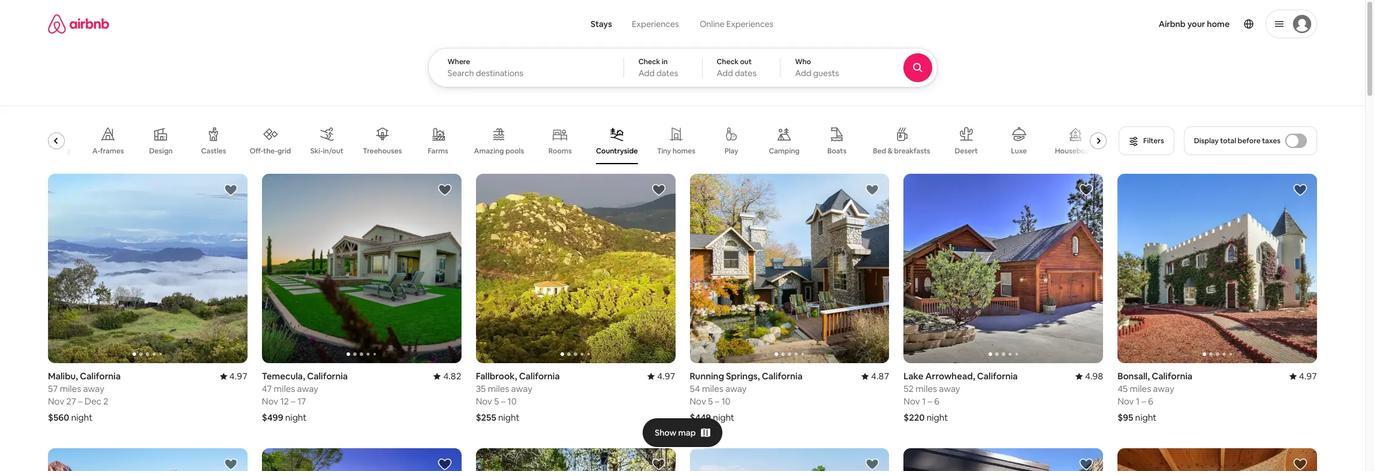 Task type: vqa. For each thing, say whether or not it's contained in the screenshot.
second California from the right
yes



Task type: describe. For each thing, give the bounding box(es) containing it.
lake arrowhead, california 52 miles away nov 1 – 6 $220 night
[[904, 371, 1018, 424]]

in
[[662, 57, 668, 67]]

before
[[1238, 136, 1261, 146]]

52
[[904, 383, 914, 395]]

add to wishlist: agoura hills, california image
[[224, 458, 238, 471]]

10 inside running springs, california 54 miles away nov 5 – 10 $449 night
[[722, 396, 731, 407]]

treehouses
[[363, 146, 402, 156]]

night inside bonsall, california 45 miles away nov 1 – 6 $95 night
[[1136, 412, 1157, 424]]

away inside running springs, california 54 miles away nov 5 – 10 $449 night
[[726, 383, 747, 395]]

54
[[690, 383, 700, 395]]

rooms
[[549, 146, 572, 156]]

&
[[888, 146, 893, 156]]

– for temecula, california
[[291, 396, 296, 407]]

6 inside bonsall, california 45 miles away nov 1 – 6 $95 night
[[1149, 396, 1154, 407]]

away inside lake arrowhead, california 52 miles away nov 1 – 6 $220 night
[[940, 383, 961, 395]]

california inside lake arrowhead, california 52 miles away nov 1 – 6 $220 night
[[978, 371, 1018, 382]]

night inside "malibu, california 57 miles away nov 27 – dec 2 $560 night"
[[71, 412, 93, 424]]

temecula,
[[262, 371, 305, 382]]

add for check in add dates
[[639, 68, 655, 79]]

california for fallbrook, california
[[519, 371, 560, 382]]

bed
[[873, 146, 887, 156]]

online experiences link
[[690, 12, 784, 36]]

desert
[[955, 146, 978, 156]]

4.82
[[444, 371, 462, 382]]

add for check out add dates
[[717, 68, 733, 79]]

Where field
[[448, 68, 605, 79]]

4.97 out of 5 average rating image for malibu, california 57 miles away nov 27 – dec 2 $560 night
[[220, 371, 248, 382]]

12
[[280, 396, 289, 407]]

filters button
[[1119, 127, 1175, 155]]

off-
[[250, 146, 263, 156]]

add to wishlist: malibu, california image
[[224, 183, 238, 197]]

47
[[262, 383, 272, 395]]

california inside running springs, california 54 miles away nov 5 – 10 $449 night
[[762, 371, 803, 382]]

57
[[48, 383, 58, 395]]

35
[[476, 383, 486, 395]]

miles for bonsall, california
[[1130, 383, 1152, 395]]

4.98 out of 5 average rating image
[[1076, 371, 1104, 382]]

frames
[[100, 146, 124, 156]]

grid
[[278, 146, 291, 156]]

taxes
[[1263, 136, 1281, 146]]

show map
[[655, 428, 696, 438]]

running
[[690, 371, 724, 382]]

$499
[[262, 412, 283, 424]]

$560
[[48, 412, 69, 424]]

miles for fallbrook, california
[[488, 383, 509, 395]]

california for malibu, california
[[80, 371, 121, 382]]

malibu, california 57 miles away nov 27 – dec 2 $560 night
[[48, 371, 121, 424]]

dates for check out add dates
[[735, 68, 757, 79]]

play
[[725, 146, 739, 156]]

map
[[679, 428, 696, 438]]

nov inside lake arrowhead, california 52 miles away nov 1 – 6 $220 night
[[904, 396, 921, 407]]

night inside temecula, california 47 miles away nov 12 – 17 $499 night
[[285, 412, 307, 424]]

miles for temecula, california
[[274, 383, 295, 395]]

27
[[66, 396, 76, 407]]

$95
[[1118, 412, 1134, 424]]

your
[[1188, 19, 1206, 29]]

4.87
[[872, 371, 890, 382]]

ski-in/out
[[311, 146, 344, 156]]

away for malibu, california
[[83, 383, 104, 395]]

night inside fallbrook, california 35 miles away nov 5 – 10 $255 night
[[498, 412, 520, 424]]

dec
[[85, 396, 101, 407]]

boats
[[828, 146, 847, 156]]

castles
[[201, 146, 226, 156]]

display total before taxes
[[1195, 136, 1281, 146]]

nov for temecula, california
[[262, 396, 278, 407]]

off-the-grid
[[250, 146, 291, 156]]

– for fallbrook, california
[[501, 396, 506, 407]]

stays button
[[581, 12, 622, 36]]

amazing
[[474, 146, 504, 156]]

away for bonsall, california
[[1154, 383, 1175, 395]]

add to wishlist: los angeles, california image
[[438, 458, 452, 471]]

$220
[[904, 412, 925, 424]]

a-frames
[[92, 146, 124, 156]]

california for temecula, california
[[307, 371, 348, 382]]

in/out
[[323, 146, 344, 156]]

nov for bonsall, california
[[1118, 396, 1135, 407]]

who add guests
[[796, 57, 840, 79]]

miles inside running springs, california 54 miles away nov 5 – 10 $449 night
[[702, 383, 724, 395]]

homes
[[673, 146, 696, 156]]

filters
[[1144, 136, 1165, 146]]

display total before taxes button
[[1185, 127, 1318, 155]]

– inside lake arrowhead, california 52 miles away nov 1 – 6 $220 night
[[928, 396, 933, 407]]

4.97 for malibu, california 57 miles away nov 27 – dec 2 $560 night
[[229, 371, 248, 382]]

add to wishlist: running springs, california image
[[866, 183, 880, 197]]

total
[[1221, 136, 1237, 146]]

add to wishlist: big bear lake, california image
[[652, 458, 666, 471]]

6 inside lake arrowhead, california 52 miles away nov 1 – 6 $220 night
[[935, 396, 940, 407]]

online
[[700, 19, 725, 29]]

the-
[[263, 146, 278, 156]]

bonsall, california 45 miles away nov 1 – 6 $95 night
[[1118, 371, 1193, 424]]

$449
[[690, 412, 712, 424]]

tiny homes
[[657, 146, 696, 156]]

bonsall,
[[1118, 371, 1150, 382]]

4.97 for bonsall, california 45 miles away nov 1 – 6 $95 night
[[1300, 371, 1318, 382]]

check for check in add dates
[[639, 57, 661, 67]]

farms
[[428, 146, 448, 156]]

ski-
[[311, 146, 323, 156]]

houseboats
[[1056, 146, 1097, 156]]

$255
[[476, 412, 497, 424]]

check for check out add dates
[[717, 57, 739, 67]]

miles for malibu, california
[[60, 383, 81, 395]]

camping
[[769, 146, 800, 156]]

stays tab panel
[[428, 48, 971, 88]]

17
[[298, 396, 306, 407]]

arrowhead,
[[926, 371, 976, 382]]

trending
[[40, 146, 71, 156]]

1 inside bonsall, california 45 miles away nov 1 – 6 $95 night
[[1137, 396, 1140, 407]]

– for malibu, california
[[78, 396, 83, 407]]

4.97 for fallbrook, california 35 miles away nov 5 – 10 $255 night
[[658, 371, 676, 382]]

4.98
[[1086, 371, 1104, 382]]



Task type: locate. For each thing, give the bounding box(es) containing it.
california inside fallbrook, california 35 miles away nov 5 – 10 $255 night
[[519, 371, 560, 382]]

away up the 17
[[297, 383, 318, 395]]

4 california from the left
[[978, 371, 1018, 382]]

nov down 35
[[476, 396, 492, 407]]

night down 27
[[71, 412, 93, 424]]

add down the experiences button
[[639, 68, 655, 79]]

check left in
[[639, 57, 661, 67]]

add to wishlist: topanga, california image
[[1294, 458, 1308, 471]]

2 6 from the left
[[1149, 396, 1154, 407]]

1 horizontal spatial 4.97 out of 5 average rating image
[[648, 371, 676, 382]]

2 california from the left
[[307, 371, 348, 382]]

1 horizontal spatial 1
[[1137, 396, 1140, 407]]

add to wishlist: calabasas, california image
[[1080, 458, 1094, 471]]

3 nov from the left
[[690, 396, 707, 407]]

add inside who add guests
[[796, 68, 812, 79]]

show
[[655, 428, 677, 438]]

1 4.97 from the left
[[229, 371, 248, 382]]

3 add from the left
[[796, 68, 812, 79]]

0 horizontal spatial 1
[[923, 396, 926, 407]]

breakfasts
[[895, 146, 931, 156]]

add to wishlist: temecula, california image
[[438, 183, 452, 197]]

bed & breakfasts
[[873, 146, 931, 156]]

2 1 from the left
[[1137, 396, 1140, 407]]

away for fallbrook, california
[[511, 383, 533, 395]]

california inside temecula, california 47 miles away nov 12 – 17 $499 night
[[307, 371, 348, 382]]

add down who
[[796, 68, 812, 79]]

6 away from the left
[[1154, 383, 1175, 395]]

california for bonsall, california
[[1152, 371, 1193, 382]]

design
[[149, 146, 173, 156]]

– for bonsall, california
[[1142, 396, 1147, 407]]

1 5 from the left
[[708, 396, 713, 407]]

dates inside check out add dates
[[735, 68, 757, 79]]

luxe
[[1012, 146, 1028, 156]]

6 down bonsall,
[[1149, 396, 1154, 407]]

1 horizontal spatial 10
[[722, 396, 731, 407]]

profile element
[[803, 0, 1318, 48]]

add to wishlist: bonsall, california image
[[1294, 183, 1308, 197]]

nov inside running springs, california 54 miles away nov 5 – 10 $449 night
[[690, 396, 707, 407]]

1 horizontal spatial add
[[717, 68, 733, 79]]

2 10 from the left
[[508, 396, 517, 407]]

fallbrook, california 35 miles away nov 5 – 10 $255 night
[[476, 371, 560, 424]]

none search field containing stays
[[428, 0, 971, 88]]

1 – from the left
[[78, 396, 83, 407]]

3 night from the left
[[713, 412, 735, 424]]

check inside check out add dates
[[717, 57, 739, 67]]

california right "temecula,"
[[307, 371, 348, 382]]

add to wishlist: fallbrook, california image
[[866, 458, 880, 471]]

nov down the 57
[[48, 396, 64, 407]]

nov down "52"
[[904, 396, 921, 407]]

experiences
[[632, 19, 679, 29], [727, 19, 774, 29]]

where
[[448, 57, 470, 67]]

online experiences
[[700, 19, 774, 29]]

night right $449
[[713, 412, 735, 424]]

4 night from the left
[[927, 412, 949, 424]]

dates for check in add dates
[[657, 68, 679, 79]]

1 horizontal spatial 6
[[1149, 396, 1154, 407]]

nov down 54
[[690, 396, 707, 407]]

2 nov from the left
[[262, 396, 278, 407]]

springs,
[[726, 371, 760, 382]]

away down arrowhead, at the bottom right
[[940, 383, 961, 395]]

45
[[1118, 383, 1128, 395]]

6
[[935, 396, 940, 407], [1149, 396, 1154, 407]]

temecula, california 47 miles away nov 12 – 17 $499 night
[[262, 371, 348, 424]]

nov down 45
[[1118, 396, 1135, 407]]

4.87 out of 5 average rating image
[[862, 371, 890, 382]]

2 night from the left
[[285, 412, 307, 424]]

0 horizontal spatial 10
[[508, 396, 517, 407]]

add inside check in add dates
[[639, 68, 655, 79]]

california inside "malibu, california 57 miles away nov 27 – dec 2 $560 night"
[[80, 371, 121, 382]]

3 away from the left
[[726, 383, 747, 395]]

away inside fallbrook, california 35 miles away nov 5 – 10 $255 night
[[511, 383, 533, 395]]

night inside lake arrowhead, california 52 miles away nov 1 – 6 $220 night
[[927, 412, 949, 424]]

group containing off-the-grid
[[39, 118, 1112, 164]]

6 down arrowhead, at the bottom right
[[935, 396, 940, 407]]

5 away from the left
[[511, 383, 533, 395]]

stays
[[591, 19, 612, 29]]

miles up 12
[[274, 383, 295, 395]]

4.97 out of 5 average rating image left "temecula,"
[[220, 371, 248, 382]]

0 horizontal spatial dates
[[657, 68, 679, 79]]

away inside bonsall, california 45 miles away nov 1 – 6 $95 night
[[1154, 383, 1175, 395]]

miles inside temecula, california 47 miles away nov 12 – 17 $499 night
[[274, 383, 295, 395]]

2
[[103, 396, 108, 407]]

experiences right "online"
[[727, 19, 774, 29]]

2 4.97 out of 5 average rating image from the left
[[648, 371, 676, 382]]

4.97
[[229, 371, 248, 382], [658, 371, 676, 382], [1300, 371, 1318, 382]]

1 miles from the left
[[60, 383, 81, 395]]

3 miles from the left
[[702, 383, 724, 395]]

home
[[1208, 19, 1230, 29]]

add
[[639, 68, 655, 79], [717, 68, 733, 79], [796, 68, 812, 79]]

miles inside bonsall, california 45 miles away nov 1 – 6 $95 night
[[1130, 383, 1152, 395]]

0 horizontal spatial 4.97 out of 5 average rating image
[[220, 371, 248, 382]]

experiences up in
[[632, 19, 679, 29]]

countryside
[[596, 146, 638, 156]]

california right fallbrook,
[[519, 371, 560, 382]]

miles down fallbrook,
[[488, 383, 509, 395]]

miles inside fallbrook, california 35 miles away nov 5 – 10 $255 night
[[488, 383, 509, 395]]

1
[[923, 396, 926, 407], [1137, 396, 1140, 407]]

6 nov from the left
[[1118, 396, 1135, 407]]

4 – from the left
[[928, 396, 933, 407]]

miles up 27
[[60, 383, 81, 395]]

away right 45
[[1154, 383, 1175, 395]]

5 nov from the left
[[476, 396, 492, 407]]

5 night from the left
[[498, 412, 520, 424]]

6 night from the left
[[1136, 412, 1157, 424]]

1 10 from the left
[[722, 396, 731, 407]]

5 inside running springs, california 54 miles away nov 5 – 10 $449 night
[[708, 396, 713, 407]]

– down fallbrook,
[[501, 396, 506, 407]]

running springs, california 54 miles away nov 5 – 10 $449 night
[[690, 371, 803, 424]]

away inside "malibu, california 57 miles away nov 27 – dec 2 $560 night"
[[83, 383, 104, 395]]

1 up $220
[[923, 396, 926, 407]]

0 horizontal spatial add
[[639, 68, 655, 79]]

5 up $449
[[708, 396, 713, 407]]

miles inside "malibu, california 57 miles away nov 27 – dec 2 $560 night"
[[60, 383, 81, 395]]

– inside fallbrook, california 35 miles away nov 5 – 10 $255 night
[[501, 396, 506, 407]]

10 down springs,
[[722, 396, 731, 407]]

fallbrook,
[[476, 371, 517, 382]]

california right springs,
[[762, 371, 803, 382]]

night
[[71, 412, 93, 424], [285, 412, 307, 424], [713, 412, 735, 424], [927, 412, 949, 424], [498, 412, 520, 424], [1136, 412, 1157, 424]]

add inside check out add dates
[[717, 68, 733, 79]]

a-
[[92, 146, 100, 156]]

– left the 17
[[291, 396, 296, 407]]

1 horizontal spatial 5
[[708, 396, 713, 407]]

check
[[639, 57, 661, 67], [717, 57, 739, 67]]

2 horizontal spatial 4.97
[[1300, 371, 1318, 382]]

1 horizontal spatial experiences
[[727, 19, 774, 29]]

california up 2
[[80, 371, 121, 382]]

malibu,
[[48, 371, 78, 382]]

– inside bonsall, california 45 miles away nov 1 – 6 $95 night
[[1142, 396, 1147, 407]]

tiny
[[657, 146, 671, 156]]

5 inside fallbrook, california 35 miles away nov 5 – 10 $255 night
[[494, 396, 499, 407]]

4.97 out of 5 average rating image
[[220, 371, 248, 382], [648, 371, 676, 382]]

2 – from the left
[[291, 396, 296, 407]]

dates inside check in add dates
[[657, 68, 679, 79]]

check left out
[[717, 57, 739, 67]]

– inside temecula, california 47 miles away nov 12 – 17 $499 night
[[291, 396, 296, 407]]

add to wishlist: fallbrook, california image
[[652, 183, 666, 197]]

lake
[[904, 371, 924, 382]]

10 inside fallbrook, california 35 miles away nov 5 – 10 $255 night
[[508, 396, 517, 407]]

check out add dates
[[717, 57, 757, 79]]

night down the 17
[[285, 412, 307, 424]]

3 california from the left
[[762, 371, 803, 382]]

night inside running springs, california 54 miles away nov 5 – 10 $449 night
[[713, 412, 735, 424]]

experiences inside button
[[632, 19, 679, 29]]

2 5 from the left
[[494, 396, 499, 407]]

nov inside fallbrook, california 35 miles away nov 5 – 10 $255 night
[[476, 396, 492, 407]]

check inside check in add dates
[[639, 57, 661, 67]]

amazing pools
[[474, 146, 524, 156]]

5 miles from the left
[[488, 383, 509, 395]]

5 – from the left
[[501, 396, 506, 407]]

– right 27
[[78, 396, 83, 407]]

– down bonsall,
[[1142, 396, 1147, 407]]

night right $255
[[498, 412, 520, 424]]

2 experiences from the left
[[727, 19, 774, 29]]

– inside running springs, california 54 miles away nov 5 – 10 $449 night
[[715, 396, 720, 407]]

0 horizontal spatial 6
[[935, 396, 940, 407]]

california right arrowhead, at the bottom right
[[978, 371, 1018, 382]]

4.97 out of 5 average rating image left running
[[648, 371, 676, 382]]

– down running
[[715, 396, 720, 407]]

2 4.97 from the left
[[658, 371, 676, 382]]

group
[[39, 118, 1112, 164], [48, 174, 248, 364], [262, 174, 462, 364], [476, 174, 676, 364], [690, 174, 890, 364], [904, 174, 1104, 364], [1118, 174, 1318, 364], [48, 449, 248, 471], [262, 449, 462, 471], [476, 449, 676, 471], [690, 449, 890, 471], [904, 449, 1104, 471], [1118, 449, 1318, 471]]

4 nov from the left
[[904, 396, 921, 407]]

show map button
[[643, 419, 723, 447]]

display
[[1195, 136, 1219, 146]]

away for temecula, california
[[297, 383, 318, 395]]

1 down bonsall,
[[1137, 396, 1140, 407]]

2 away from the left
[[297, 383, 318, 395]]

5 up $255
[[494, 396, 499, 407]]

0 horizontal spatial check
[[639, 57, 661, 67]]

miles
[[60, 383, 81, 395], [274, 383, 295, 395], [702, 383, 724, 395], [916, 383, 938, 395], [488, 383, 509, 395], [1130, 383, 1152, 395]]

guests
[[814, 68, 840, 79]]

airbnb your home
[[1159, 19, 1230, 29]]

2 dates from the left
[[735, 68, 757, 79]]

4.97 out of 5 average rating image for fallbrook, california 35 miles away nov 5 – 10 $255 night
[[648, 371, 676, 382]]

nov for malibu, california
[[48, 396, 64, 407]]

0 horizontal spatial 5
[[494, 396, 499, 407]]

add down the 'online experiences'
[[717, 68, 733, 79]]

california inside bonsall, california 45 miles away nov 1 – 6 $95 night
[[1152, 371, 1193, 382]]

–
[[78, 396, 83, 407], [291, 396, 296, 407], [715, 396, 720, 407], [928, 396, 933, 407], [501, 396, 506, 407], [1142, 396, 1147, 407]]

3 – from the left
[[715, 396, 720, 407]]

2 check from the left
[[717, 57, 739, 67]]

away up dec
[[83, 383, 104, 395]]

miles down bonsall,
[[1130, 383, 1152, 395]]

6 california from the left
[[1152, 371, 1193, 382]]

nov inside bonsall, california 45 miles away nov 1 – 6 $95 night
[[1118, 396, 1135, 407]]

4.82 out of 5 average rating image
[[434, 371, 462, 382]]

1 dates from the left
[[657, 68, 679, 79]]

1 add from the left
[[639, 68, 655, 79]]

away inside temecula, california 47 miles away nov 12 – 17 $499 night
[[297, 383, 318, 395]]

1 california from the left
[[80, 371, 121, 382]]

miles inside lake arrowhead, california 52 miles away nov 1 – 6 $220 night
[[916, 383, 938, 395]]

0 horizontal spatial 4.97
[[229, 371, 248, 382]]

nov for fallbrook, california
[[476, 396, 492, 407]]

check in add dates
[[639, 57, 679, 79]]

dates
[[657, 68, 679, 79], [735, 68, 757, 79]]

2 horizontal spatial add
[[796, 68, 812, 79]]

airbnb
[[1159, 19, 1186, 29]]

5
[[708, 396, 713, 407], [494, 396, 499, 407]]

night right $220
[[927, 412, 949, 424]]

away down springs,
[[726, 383, 747, 395]]

pools
[[506, 146, 524, 156]]

night right $95
[[1136, 412, 1157, 424]]

10
[[722, 396, 731, 407], [508, 396, 517, 407]]

1 horizontal spatial check
[[717, 57, 739, 67]]

california right bonsall,
[[1152, 371, 1193, 382]]

1 horizontal spatial 4.97
[[658, 371, 676, 382]]

1 6 from the left
[[935, 396, 940, 407]]

6 miles from the left
[[1130, 383, 1152, 395]]

dates down out
[[735, 68, 757, 79]]

3 4.97 from the left
[[1300, 371, 1318, 382]]

miles down running
[[702, 383, 724, 395]]

4 miles from the left
[[916, 383, 938, 395]]

1 away from the left
[[83, 383, 104, 395]]

out
[[740, 57, 752, 67]]

0 horizontal spatial experiences
[[632, 19, 679, 29]]

1 check from the left
[[639, 57, 661, 67]]

1 4.97 out of 5 average rating image from the left
[[220, 371, 248, 382]]

1 inside lake arrowhead, california 52 miles away nov 1 – 6 $220 night
[[923, 396, 926, 407]]

4.97 out of 5 average rating image
[[1290, 371, 1318, 382]]

miles right "52"
[[916, 383, 938, 395]]

what can we help you find? tab list
[[581, 12, 690, 36]]

1 horizontal spatial dates
[[735, 68, 757, 79]]

nov inside temecula, california 47 miles away nov 12 – 17 $499 night
[[262, 396, 278, 407]]

2 miles from the left
[[274, 383, 295, 395]]

nov
[[48, 396, 64, 407], [262, 396, 278, 407], [690, 396, 707, 407], [904, 396, 921, 407], [476, 396, 492, 407], [1118, 396, 1135, 407]]

1 1 from the left
[[923, 396, 926, 407]]

add to wishlist: lake arrowhead, california image
[[1080, 183, 1094, 197]]

2 add from the left
[[717, 68, 733, 79]]

4 away from the left
[[940, 383, 961, 395]]

10 down fallbrook,
[[508, 396, 517, 407]]

5 california from the left
[[519, 371, 560, 382]]

nov down 47
[[262, 396, 278, 407]]

nov inside "malibu, california 57 miles away nov 27 – dec 2 $560 night"
[[48, 396, 64, 407]]

1 nov from the left
[[48, 396, 64, 407]]

None search field
[[428, 0, 971, 88]]

6 – from the left
[[1142, 396, 1147, 407]]

experiences button
[[622, 12, 690, 36]]

who
[[796, 57, 812, 67]]

1 experiences from the left
[[632, 19, 679, 29]]

dates down in
[[657, 68, 679, 79]]

– inside "malibu, california 57 miles away nov 27 – dec 2 $560 night"
[[78, 396, 83, 407]]

airbnb your home link
[[1152, 11, 1237, 37]]

away down fallbrook,
[[511, 383, 533, 395]]

1 night from the left
[[71, 412, 93, 424]]

– down arrowhead, at the bottom right
[[928, 396, 933, 407]]



